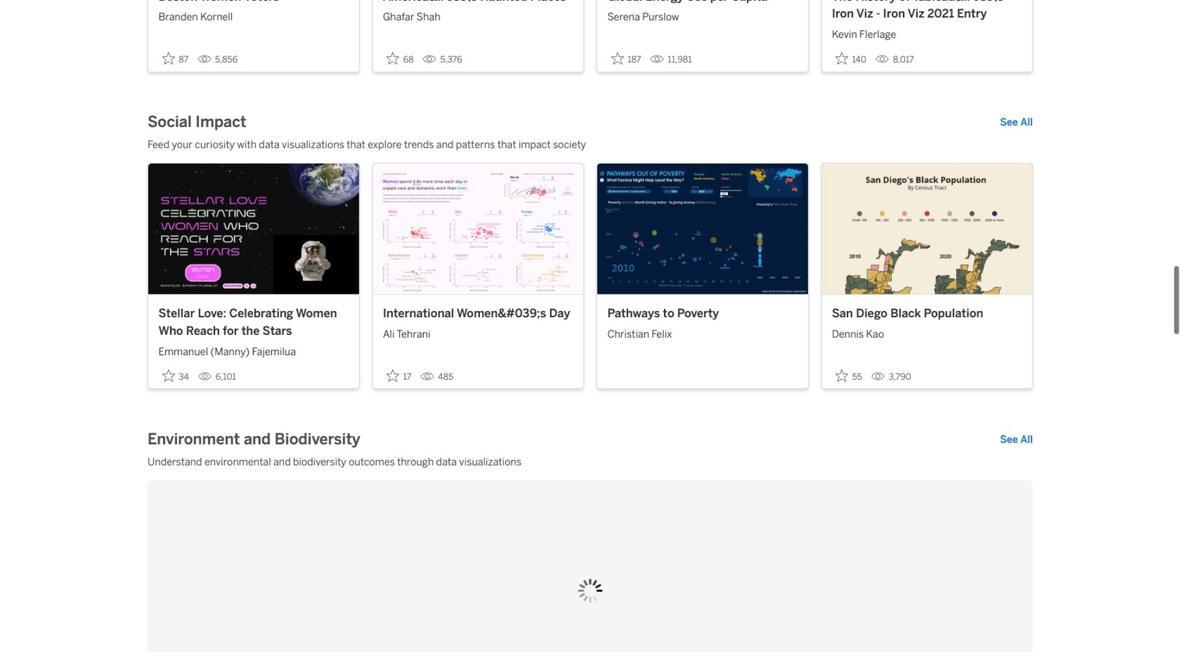 Task type: describe. For each thing, give the bounding box(es) containing it.
feed your curiosity with data visualizations that explore trends and patterns that impact society element
[[148, 138, 1033, 153]]

1 workbook thumbnail image from the left
[[148, 164, 359, 294]]

4 workbook thumbnail image from the left
[[822, 164, 1032, 294]]

see all social impact element
[[1000, 115, 1033, 130]]

3 workbook thumbnail image from the left
[[597, 164, 808, 294]]

2 workbook thumbnail image from the left
[[373, 164, 583, 294]]

understand environmental and biodiversity outcomes through data visualizations element
[[148, 455, 1033, 470]]



Task type: vqa. For each thing, say whether or not it's contained in the screenshot.
Add Favorite image
yes



Task type: locate. For each thing, give the bounding box(es) containing it.
Add Favorite button
[[158, 48, 192, 69], [383, 48, 417, 69], [607, 48, 645, 69], [832, 48, 870, 69], [158, 366, 193, 386], [383, 366, 415, 386], [832, 366, 866, 386]]

add favorite image
[[836, 52, 848, 65], [162, 370, 175, 382], [836, 370, 848, 382]]

social impact heading
[[148, 113, 246, 133]]

workbook thumbnail image
[[148, 164, 359, 294], [373, 164, 583, 294], [597, 164, 808, 294], [822, 164, 1032, 294]]

environment and biodiversity heading
[[148, 430, 360, 450]]

see all environment and biodiversity element
[[1000, 433, 1033, 448]]

add favorite image
[[162, 52, 175, 65], [387, 52, 399, 65], [611, 52, 624, 65], [387, 370, 399, 382]]



